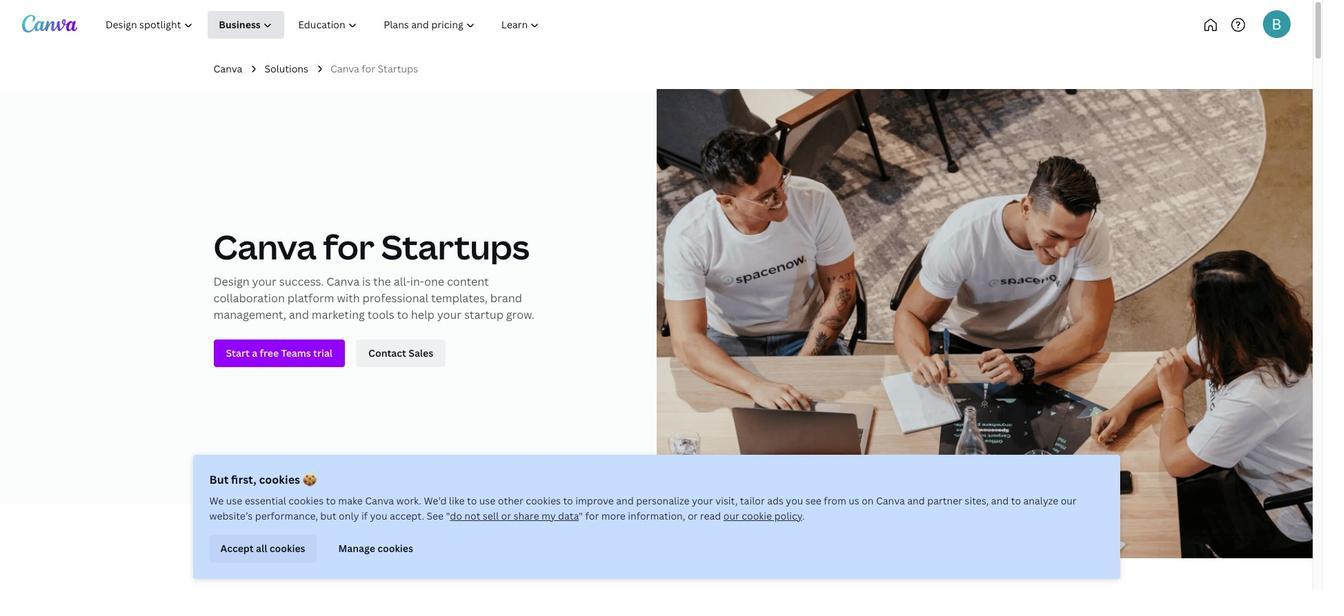 Task type: locate. For each thing, give the bounding box(es) containing it.
grow.
[[506, 307, 535, 323]]

our right 'analyze'
[[1061, 494, 1077, 507]]

cookies up essential
[[259, 472, 300, 487]]

"
[[446, 509, 450, 522], [579, 509, 583, 522]]

my
[[542, 509, 556, 522]]

our down visit,
[[724, 509, 740, 522]]

personalize
[[636, 494, 690, 507]]

1 vertical spatial for
[[323, 225, 375, 269]]

but
[[209, 472, 229, 487]]

our
[[1061, 494, 1077, 507], [724, 509, 740, 522]]

or right sell at the left bottom
[[501, 509, 511, 522]]

.
[[802, 509, 805, 522]]

you
[[786, 494, 804, 507], [370, 509, 387, 522]]

only
[[339, 509, 359, 522]]

for down top level navigation element
[[362, 62, 376, 75]]

in-
[[410, 274, 424, 289]]

sell
[[483, 509, 499, 522]]

cookies right "all"
[[270, 542, 305, 555]]

0 vertical spatial you
[[786, 494, 804, 507]]

or
[[501, 509, 511, 522], [688, 509, 698, 522]]

" inside we use essential cookies to make canva work. we'd like to use other cookies to improve and personalize your visit, tailor ads you see from us on canva and partner sites, and to analyze our website's performance, but only if you accept. see "
[[446, 509, 450, 522]]

1 horizontal spatial or
[[688, 509, 698, 522]]

help
[[411, 307, 435, 323]]

for
[[362, 62, 376, 75], [323, 225, 375, 269], [586, 509, 599, 522]]

first,
[[231, 472, 256, 487]]

one
[[424, 274, 444, 289]]

and left partner
[[908, 494, 925, 507]]

use up sell at the left bottom
[[479, 494, 496, 507]]

to
[[397, 307, 408, 323], [326, 494, 336, 507], [467, 494, 477, 507], [563, 494, 573, 507], [1011, 494, 1021, 507]]

do
[[450, 509, 462, 522]]

share
[[514, 509, 539, 522]]

you up policy
[[786, 494, 804, 507]]

1 vertical spatial our
[[724, 509, 740, 522]]

to down professional at left
[[397, 307, 408, 323]]

for up is
[[323, 225, 375, 269]]

the
[[373, 274, 391, 289]]

1 horizontal spatial your
[[437, 307, 462, 323]]

on
[[862, 494, 874, 507]]

1 use from the left
[[226, 494, 242, 507]]

startups for canva for startups design your success. canva is the all-in-one content collaboration platform with professional templates, brand management, and marketing tools to help your startup grow.
[[381, 225, 530, 269]]

0 vertical spatial startups
[[378, 62, 418, 75]]

cookies
[[259, 472, 300, 487], [289, 494, 324, 507], [526, 494, 561, 507], [270, 542, 305, 555], [378, 542, 413, 555]]

make
[[338, 494, 363, 507]]

accept.
[[390, 509, 424, 522]]

startup
[[464, 307, 504, 323]]

use up website's
[[226, 494, 242, 507]]

analyze
[[1024, 494, 1059, 507]]

top level navigation element
[[94, 11, 599, 39]]

1 vertical spatial startups
[[381, 225, 530, 269]]

manage cookies button
[[327, 535, 424, 562]]

to left 'analyze'
[[1011, 494, 1021, 507]]

1 vertical spatial you
[[370, 509, 387, 522]]

2 vertical spatial your
[[692, 494, 713, 507]]

and down platform
[[289, 307, 309, 323]]

to right the like on the bottom of the page
[[467, 494, 477, 507]]

0 horizontal spatial use
[[226, 494, 242, 507]]

your down templates, on the left
[[437, 307, 462, 323]]

to inside canva for startups design your success. canva is the all-in-one content collaboration platform with professional templates, brand management, and marketing tools to help your startup grow.
[[397, 307, 408, 323]]

collaboration
[[214, 291, 285, 306]]

canva for startups design your success. canva is the all-in-one content collaboration platform with professional templates, brand management, and marketing tools to help your startup grow.
[[214, 225, 535, 323]]

your up read at bottom
[[692, 494, 713, 507]]

2 " from the left
[[579, 509, 583, 522]]

accept all cookies
[[220, 542, 305, 555]]

content
[[447, 274, 489, 289]]

ads
[[767, 494, 784, 507]]

" down improve
[[579, 509, 583, 522]]

canva up if
[[365, 494, 394, 507]]

🍪
[[303, 472, 317, 487]]

but
[[320, 509, 337, 522]]

do not sell or share my data link
[[450, 509, 579, 522]]

canva down top level navigation element
[[331, 62, 359, 75]]

" right the see
[[446, 509, 450, 522]]

manage cookies
[[339, 542, 413, 555]]

1 " from the left
[[446, 509, 450, 522]]

or left read at bottom
[[688, 509, 698, 522]]

canva up design
[[214, 225, 316, 269]]

partner
[[928, 494, 963, 507]]

we'd
[[424, 494, 447, 507]]

2 vertical spatial for
[[586, 509, 599, 522]]

for inside canva for startups design your success. canva is the all-in-one content collaboration platform with professional templates, brand management, and marketing tools to help your startup grow.
[[323, 225, 375, 269]]

other
[[498, 494, 524, 507]]

0 horizontal spatial or
[[501, 509, 511, 522]]

0 horizontal spatial "
[[446, 509, 450, 522]]

for down improve
[[586, 509, 599, 522]]

0 vertical spatial your
[[252, 274, 277, 289]]

templates,
[[431, 291, 488, 306]]

and
[[289, 307, 309, 323], [616, 494, 634, 507], [908, 494, 925, 507], [992, 494, 1009, 507]]

0 horizontal spatial your
[[252, 274, 277, 289]]

2 horizontal spatial your
[[692, 494, 713, 507]]

0 horizontal spatial you
[[370, 509, 387, 522]]

our cookie policy link
[[724, 509, 802, 522]]

visit,
[[716, 494, 738, 507]]

your up collaboration
[[252, 274, 277, 289]]

your inside we use essential cookies to make canva work. we'd like to use other cookies to improve and personalize your visit, tailor ads you see from us on canva and partner sites, and to analyze our website's performance, but only if you accept. see "
[[692, 494, 713, 507]]

1 horizontal spatial use
[[479, 494, 496, 507]]

startups
[[378, 62, 418, 75], [381, 225, 530, 269]]

startups down top level navigation element
[[378, 62, 418, 75]]

we
[[209, 494, 224, 507]]

your
[[252, 274, 277, 289], [437, 307, 462, 323], [692, 494, 713, 507]]

platform
[[288, 291, 334, 306]]

canva
[[214, 62, 242, 75], [331, 62, 359, 75], [214, 225, 316, 269], [327, 274, 360, 289], [365, 494, 394, 507], [876, 494, 905, 507]]

startups up content
[[381, 225, 530, 269]]

tailor
[[740, 494, 765, 507]]

accept all cookies button
[[209, 535, 316, 562]]

and inside canva for startups design your success. canva is the all-in-one content collaboration platform with professional templates, brand management, and marketing tools to help your startup grow.
[[289, 307, 309, 323]]

professional
[[363, 291, 429, 306]]

cookies down "🍪"
[[289, 494, 324, 507]]

1 horizontal spatial "
[[579, 509, 583, 522]]

startups inside canva for startups design your success. canva is the all-in-one content collaboration platform with professional templates, brand management, and marketing tools to help your startup grow.
[[381, 225, 530, 269]]

and up do not sell or share my data " for more information, or read our cookie policy .
[[616, 494, 634, 507]]

you right if
[[370, 509, 387, 522]]

tools
[[368, 307, 394, 323]]

if
[[362, 509, 368, 522]]

1 horizontal spatial our
[[1061, 494, 1077, 507]]

0 vertical spatial our
[[1061, 494, 1077, 507]]

solutions
[[265, 62, 308, 75]]

use
[[226, 494, 242, 507], [479, 494, 496, 507]]

0 vertical spatial for
[[362, 62, 376, 75]]

with
[[337, 291, 360, 306]]



Task type: vqa. For each thing, say whether or not it's contained in the screenshot.
topmost NEXT,
no



Task type: describe. For each thing, give the bounding box(es) containing it.
canva link
[[214, 61, 242, 77]]

canva left solutions
[[214, 62, 242, 75]]

our inside we use essential cookies to make canva work. we'd like to use other cookies to improve and personalize your visit, tailor ads you see from us on canva and partner sites, and to analyze our website's performance, but only if you accept. see "
[[1061, 494, 1077, 507]]

canva for startups
[[331, 62, 418, 75]]

for for canva for startups
[[362, 62, 376, 75]]

and right sites,
[[992, 494, 1009, 507]]

to up data
[[563, 494, 573, 507]]

but first, cookies 🍪
[[209, 472, 317, 487]]

success.
[[279, 274, 324, 289]]

accept
[[220, 542, 254, 555]]

not
[[465, 509, 481, 522]]

canva right on
[[876, 494, 905, 507]]

marketing
[[312, 307, 365, 323]]

spacenow enterprise and pro t shirts print 009 1.ad224d04 image
[[657, 89, 1313, 559]]

all
[[256, 542, 267, 555]]

cookies down accept.
[[378, 542, 413, 555]]

1 vertical spatial your
[[437, 307, 462, 323]]

us
[[849, 494, 860, 507]]

cookie
[[742, 509, 772, 522]]

more
[[602, 509, 626, 522]]

read
[[700, 509, 721, 522]]

to up but
[[326, 494, 336, 507]]

information,
[[628, 509, 686, 522]]

canva up with
[[327, 274, 360, 289]]

improve
[[576, 494, 614, 507]]

manage
[[339, 542, 375, 555]]

startups for canva for startups
[[378, 62, 418, 75]]

cookies up my
[[526, 494, 561, 507]]

sites,
[[965, 494, 989, 507]]

design
[[214, 274, 250, 289]]

performance,
[[255, 509, 318, 522]]

is
[[362, 274, 371, 289]]

see
[[427, 509, 444, 522]]

brand
[[490, 291, 522, 306]]

all-
[[394, 274, 410, 289]]

2 use from the left
[[479, 494, 496, 507]]

1 horizontal spatial you
[[786, 494, 804, 507]]

policy
[[775, 509, 802, 522]]

we use essential cookies to make canva work. we'd like to use other cookies to improve and personalize your visit, tailor ads you see from us on canva and partner sites, and to analyze our website's performance, but only if you accept. see "
[[209, 494, 1077, 522]]

for for canva for startups design your success. canva is the all-in-one content collaboration platform with professional templates, brand management, and marketing tools to help your startup grow.
[[323, 225, 375, 269]]

1 or from the left
[[501, 509, 511, 522]]

2 or from the left
[[688, 509, 698, 522]]

essential
[[245, 494, 286, 507]]

data
[[558, 509, 579, 522]]

do not sell or share my data " for more information, or read our cookie policy .
[[450, 509, 805, 522]]

from
[[824, 494, 847, 507]]

work.
[[397, 494, 422, 507]]

management,
[[214, 307, 286, 323]]

website's
[[209, 509, 253, 522]]

like
[[449, 494, 465, 507]]

solutions link
[[265, 61, 308, 77]]

0 horizontal spatial our
[[724, 509, 740, 522]]

see
[[806, 494, 822, 507]]



